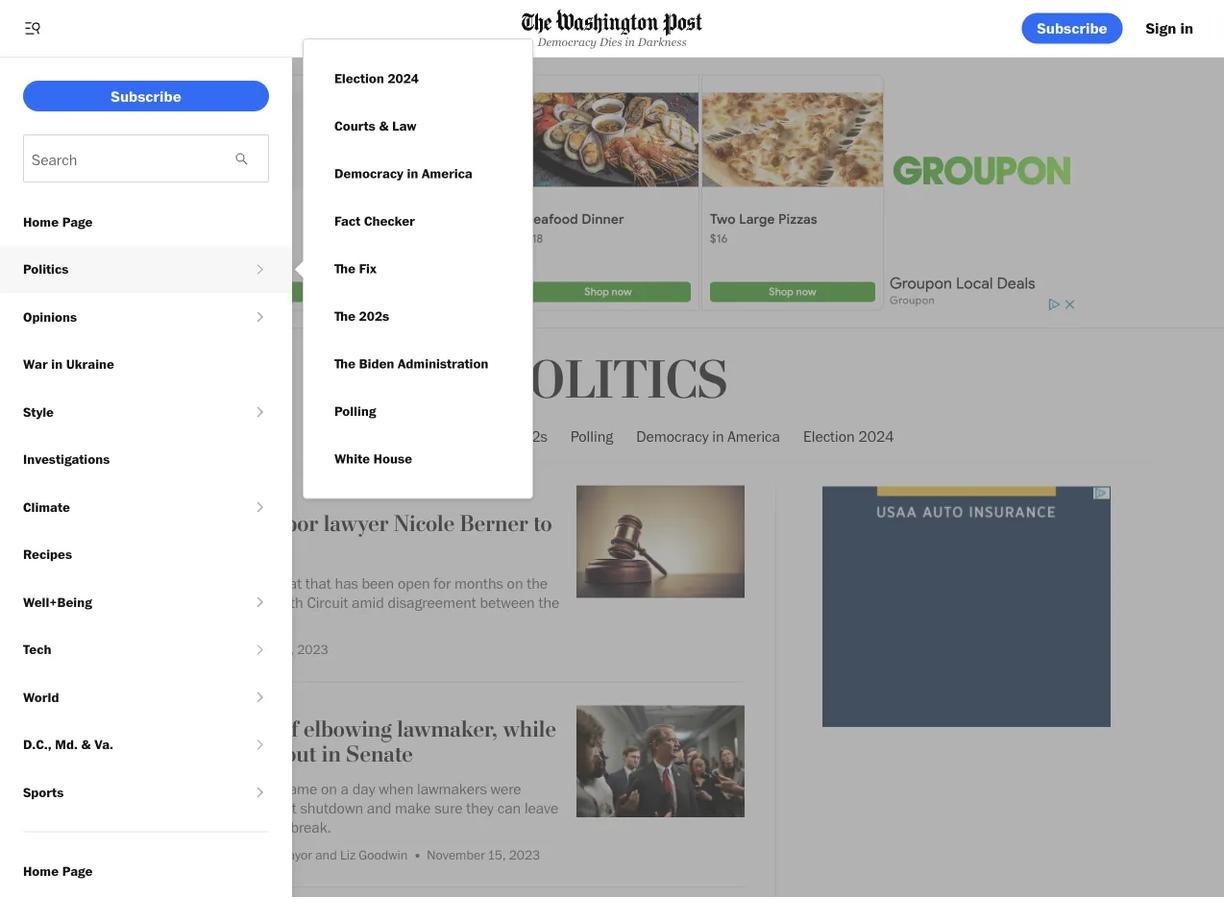 Task type: vqa. For each thing, say whether or not it's contained in the screenshot.
"the" in THE LETTERS TO THE EDITOR "link"
no



Task type: locate. For each thing, give the bounding box(es) containing it.
0 vertical spatial &
[[379, 118, 389, 134]]

decorum
[[221, 779, 278, 798]]

&
[[379, 118, 389, 134], [81, 736, 91, 753]]

nicole berner would take a seat that has been open for months on the u.s. court of appeals for the 4th circuit amid disagreement between the white house and senate.
[[98, 574, 559, 631]]

america
[[422, 165, 473, 182], [728, 427, 780, 445]]

election for bottom election 2024 link
[[803, 427, 855, 445]]

0 horizontal spatial and
[[183, 612, 207, 631]]

on up between on the left bottom of the page
[[507, 574, 523, 593]]

1 horizontal spatial white
[[334, 451, 370, 467]]

mccarthy
[[98, 716, 192, 743]]

for down 'take' on the left
[[236, 593, 253, 612]]

subscribe
[[1037, 19, 1107, 37], [111, 86, 181, 105]]

tech
[[23, 641, 51, 658]]

home down sports
[[23, 863, 59, 880]]

democracy for election 2024
[[334, 165, 403, 182]]

0 horizontal spatial on
[[321, 779, 337, 798]]

advertisement region
[[146, 73, 1078, 313], [823, 487, 1111, 727]]

democracy down politics
[[636, 427, 709, 445]]

laboring
[[98, 799, 150, 817]]

climate
[[23, 499, 70, 515]]

0 vertical spatial 15,
[[276, 641, 294, 658]]

0 vertical spatial democracy in america
[[334, 165, 473, 182]]

0 vertical spatial america
[[422, 165, 473, 182]]

1 vertical spatial circuit
[[307, 593, 348, 612]]

a left seat
[[262, 574, 270, 593]]

white down u.s.
[[98, 612, 135, 631]]

accused
[[198, 716, 275, 743]]

to inside the breakdowns in decorum came on a day when lawmakers were laboring to avoid a government shutdown and make sure they can leave town ahead of a thanksgiving break.
[[154, 799, 166, 817]]

berner up court
[[142, 574, 185, 593]]

1 vertical spatial subscribe
[[111, 86, 181, 105]]

4th down seat
[[281, 593, 303, 612]]

subscribe for bottom subscribe link
[[111, 86, 181, 105]]

1 horizontal spatial november
[[427, 847, 485, 863]]

1 vertical spatial election 2024 link
[[803, 411, 894, 462]]

0 vertical spatial the 202s
[[334, 308, 389, 324]]

berner up months
[[460, 510, 528, 538]]

lawmakers
[[417, 779, 487, 798]]

0 horizontal spatial democracy
[[334, 165, 403, 182]]

and down appeals
[[183, 612, 207, 631]]

subscribe for subscribe link inside the 'primary' element
[[1037, 19, 1107, 37]]

1 vertical spatial advertisement region
[[823, 487, 1111, 727]]

democracy
[[537, 35, 597, 48], [334, 165, 403, 182], [636, 427, 709, 445]]

to up between on the left bottom of the page
[[534, 510, 552, 538]]

0 vertical spatial home
[[23, 213, 59, 230]]

for
[[434, 574, 451, 593], [236, 593, 253, 612]]

politics
[[23, 261, 69, 277]]

circuit inside nicole berner would take a seat that has been open for months on the u.s. court of appeals for the 4th circuit amid disagreement between the white house and senate.
[[307, 593, 348, 612]]

0 horizontal spatial circuit
[[136, 536, 202, 563]]

in
[[1180, 19, 1193, 37], [625, 35, 635, 48], [407, 165, 418, 182], [51, 356, 63, 372], [712, 427, 724, 445], [322, 741, 341, 768], [206, 779, 217, 798]]

0 horizontal spatial the 202s
[[334, 308, 389, 324]]

0 horizontal spatial 15,
[[276, 641, 294, 658]]

circuit up would in the bottom left of the page
[[136, 536, 202, 563]]

0 horizontal spatial berner
[[142, 574, 185, 593]]

fact checker link
[[319, 197, 430, 245]]

well+being link
[[0, 578, 251, 626]]

election
[[334, 70, 384, 86], [803, 427, 855, 445]]

1 vertical spatial home page link
[[0, 848, 292, 895]]

0 horizontal spatial biden
[[98, 510, 155, 538]]

liz
[[340, 847, 356, 863]]

darkness
[[638, 35, 687, 48]]

politics
[[496, 349, 728, 414]]

1 horizontal spatial election
[[803, 427, 855, 445]]

0 horizontal spatial 4th
[[98, 536, 131, 563]]

0 vertical spatial home page
[[23, 213, 93, 230]]

polling link
[[319, 388, 391, 435], [571, 411, 613, 462]]

and down the day
[[367, 799, 391, 817]]

15, down nicole berner would take a seat that has been open for months on the u.s. court of appeals for the 4th circuit amid disagreement between the white house and senate.
[[276, 641, 294, 658]]

democracy in america link for election 2024
[[636, 411, 780, 462]]

polling down politics
[[571, 427, 613, 445]]

of down avoid
[[177, 818, 189, 837]]

the fix link
[[319, 245, 392, 293]]

1 horizontal spatial subscribe link
[[1022, 13, 1123, 44]]

senate.
[[211, 612, 261, 631]]

4th down the climate "link"
[[98, 536, 131, 563]]

would
[[189, 574, 227, 593]]

1 horizontal spatial on
[[507, 574, 523, 593]]

circuit down that
[[307, 593, 348, 612]]

1 vertical spatial election 2024
[[803, 427, 894, 445]]

for up disagreement
[[434, 574, 451, 593]]

of right breaks
[[280, 716, 298, 743]]

1 vertical spatial biden
[[98, 510, 155, 538]]

0 vertical spatial democracy in america link
[[319, 150, 488, 197]]

home page down sports
[[23, 863, 93, 880]]

0 horizontal spatial house
[[138, 612, 179, 631]]

election inside dialog
[[334, 70, 384, 86]]

1 horizontal spatial berner
[[460, 510, 528, 538]]

1 vertical spatial subscribe link
[[23, 81, 269, 111]]

nicole up open
[[394, 510, 455, 538]]

ahead
[[133, 818, 173, 837]]

& left the va.
[[81, 736, 91, 753]]

0 vertical spatial for
[[434, 574, 451, 593]]

1 vertical spatial november 15, 2023
[[427, 847, 540, 863]]

of right court
[[165, 593, 178, 612]]

in inside dialog
[[407, 165, 418, 182]]

home page
[[23, 213, 93, 230], [23, 863, 93, 880]]

page up 'politics'
[[62, 213, 93, 230]]

15,
[[276, 641, 294, 658], [488, 847, 506, 863]]

1 horizontal spatial &
[[379, 118, 389, 134]]

house inside white house link
[[373, 451, 412, 467]]

biden
[[359, 355, 394, 372], [98, 510, 155, 538]]

1 horizontal spatial biden
[[359, 355, 394, 372]]

democracy inside dialog
[[334, 165, 403, 182]]

the up between on the left bottom of the page
[[527, 574, 548, 593]]

0 horizontal spatial subscribe link
[[23, 81, 269, 111]]

a left the day
[[341, 779, 349, 798]]

make
[[395, 799, 431, 817]]

1 vertical spatial on
[[321, 779, 337, 798]]

circuit inside biden nominates labor lawyer nicole berner to 4th circuit
[[136, 536, 202, 563]]

0 vertical spatial 2024
[[388, 70, 419, 86]]

world link
[[0, 674, 251, 721]]

0 horizontal spatial for
[[236, 593, 253, 612]]

biden down investigations link
[[98, 510, 155, 538]]

2 horizontal spatial democracy
[[636, 427, 709, 445]]

0 vertical spatial nicole
[[394, 510, 455, 538]]

mccarthy accused of elbowing lawmaker, while fight nearly breaks out in senate link
[[98, 716, 561, 772]]

berner
[[460, 510, 528, 538], [142, 574, 185, 593]]

courts
[[334, 118, 375, 134]]

democracy for the 202s
[[636, 427, 709, 445]]

on
[[507, 574, 523, 593], [321, 779, 337, 798]]

to inside biden nominates labor lawyer nicole berner to 4th circuit
[[534, 510, 552, 538]]

1 horizontal spatial nicole
[[394, 510, 455, 538]]

1 horizontal spatial house
[[373, 451, 412, 467]]

1 horizontal spatial polling
[[571, 427, 613, 445]]

the fix
[[334, 260, 377, 277]]

america inside dialog
[[422, 165, 473, 182]]

and
[[183, 612, 207, 631], [367, 799, 391, 817], [315, 847, 337, 863]]

2023
[[297, 641, 328, 658], [509, 847, 540, 863]]

democracy in america link
[[319, 150, 488, 197], [636, 411, 780, 462]]

nicole
[[394, 510, 455, 538], [98, 574, 138, 593]]

search and browse sections image
[[23, 19, 42, 38]]

1 vertical spatial 2023
[[509, 847, 540, 863]]

and left 'liz'
[[315, 847, 337, 863]]

shutdown
[[300, 799, 363, 817]]

0 vertical spatial home page link
[[0, 198, 292, 245]]

1 vertical spatial democracy
[[334, 165, 403, 182]]

november 15, 2023 down senate.
[[215, 641, 328, 658]]

to down breakdowns
[[154, 799, 166, 817]]

0 vertical spatial white
[[334, 451, 370, 467]]

0 vertical spatial house
[[373, 451, 412, 467]]

0 horizontal spatial election 2024 link
[[319, 55, 434, 102]]

november 15, 2023 down they
[[427, 847, 540, 863]]

0 vertical spatial 4th
[[98, 536, 131, 563]]

1 vertical spatial white
[[98, 612, 135, 631]]

nicole inside nicole berner would take a seat that has been open for months on the u.s. court of appeals for the 4th circuit amid disagreement between the white house and senate.
[[98, 574, 138, 593]]

a inside nicole berner would take a seat that has been open for months on the u.s. court of appeals for the 4th circuit amid disagreement between the white house and senate.
[[262, 574, 270, 593]]

& left law
[[379, 118, 389, 134]]

break.
[[291, 818, 331, 837]]

subscribe inside 'primary' element
[[1037, 19, 1107, 37]]

labor
[[267, 510, 318, 538]]

avoid
[[170, 799, 204, 817]]

open
[[398, 574, 430, 593]]

democracy left dies
[[537, 35, 597, 48]]

lawmaker,
[[397, 716, 498, 743]]

nearly
[[147, 741, 208, 768]]

dialog
[[292, 38, 533, 499]]

house up lawyer
[[373, 451, 412, 467]]

administration
[[398, 355, 488, 372]]

0 horizontal spatial 202s
[[359, 308, 389, 324]]

0 vertical spatial of
[[165, 593, 178, 612]]

0 vertical spatial berner
[[460, 510, 528, 538]]

house down court
[[138, 612, 179, 631]]

polling inside dialog
[[334, 403, 376, 419]]

0 horizontal spatial to
[[154, 799, 166, 817]]

a down avoid
[[193, 818, 201, 837]]

of inside nicole berner would take a seat that has been open for months on the u.s. court of appeals for the 4th circuit amid disagreement between the white house and senate.
[[165, 593, 178, 612]]

2023 down nicole berner would take a seat that has been open for months on the u.s. court of appeals for the 4th circuit amid disagreement between the white house and senate.
[[297, 641, 328, 658]]

and inside nicole berner would take a seat that has been open for months on the u.s. court of appeals for the 4th circuit amid disagreement between the white house and senate.
[[183, 612, 207, 631]]

1 vertical spatial the 202s link
[[488, 411, 547, 462]]

1 vertical spatial berner
[[142, 574, 185, 593]]

home page up 'politics'
[[23, 213, 93, 230]]

0 horizontal spatial nicole
[[98, 574, 138, 593]]

the
[[334, 260, 355, 277], [334, 308, 355, 324], [334, 355, 355, 372], [488, 427, 510, 445], [98, 779, 120, 798]]

202s
[[359, 308, 389, 324], [514, 427, 547, 445]]

1 vertical spatial nicole
[[98, 574, 138, 593]]

nicole up u.s.
[[98, 574, 138, 593]]

opinions link
[[0, 293, 251, 341]]

came
[[282, 779, 317, 798]]

1 horizontal spatial subscribe
[[1037, 19, 1107, 37]]

1 horizontal spatial 2023
[[509, 847, 540, 863]]

1 horizontal spatial 15,
[[488, 847, 506, 863]]

1 vertical spatial page
[[62, 863, 93, 880]]

of
[[165, 593, 178, 612], [280, 716, 298, 743], [177, 818, 189, 837]]

u.s.
[[98, 593, 123, 612]]

0 vertical spatial subscribe
[[1037, 19, 1107, 37]]

november down sure
[[427, 847, 485, 863]]

0 horizontal spatial white
[[98, 612, 135, 631]]

election 2024 inside dialog
[[334, 70, 419, 86]]

white house link
[[319, 435, 428, 483]]

1 horizontal spatial election 2024
[[803, 427, 894, 445]]

0 vertical spatial democracy
[[537, 35, 597, 48]]

polling up white house
[[334, 403, 376, 419]]

1 vertical spatial home
[[23, 863, 59, 880]]

1 vertical spatial america
[[728, 427, 780, 445]]

2 horizontal spatial and
[[367, 799, 391, 817]]

1 horizontal spatial 2024
[[858, 427, 894, 445]]

page down sports
[[62, 863, 93, 880]]

2024
[[388, 70, 419, 86], [858, 427, 894, 445]]

None search field
[[23, 135, 269, 183]]

None search field
[[24, 135, 222, 182]]

1 vertical spatial democracy in america
[[636, 427, 780, 445]]

tagline, democracy dies in darkness element
[[522, 35, 702, 48]]

seat
[[274, 574, 302, 593]]

0 horizontal spatial 2024
[[388, 70, 419, 86]]

0 horizontal spatial polling link
[[319, 388, 391, 435]]

2 home page link from the top
[[0, 848, 292, 895]]

home up 'politics'
[[23, 213, 59, 230]]

biden left administration
[[359, 355, 394, 372]]

style link
[[0, 388, 251, 436]]

democracy in america inside dialog
[[334, 165, 473, 182]]

the inside the breakdowns in decorum came on a day when lawmakers were laboring to avoid a government shutdown and make sure they can leave town ahead of a thanksgiving break.
[[98, 779, 120, 798]]

0 vertical spatial on
[[507, 574, 523, 593]]

and inside the breakdowns in decorum came on a day when lawmakers were laboring to avoid a government shutdown and make sure they can leave town ahead of a thanksgiving break.
[[367, 799, 391, 817]]

4th inside nicole berner would take a seat that has been open for months on the u.s. court of appeals for the 4th circuit amid disagreement between the white house and senate.
[[281, 593, 303, 612]]

1 horizontal spatial democracy in america link
[[636, 411, 780, 462]]

on up shutdown
[[321, 779, 337, 798]]

d.c., md. & va.
[[23, 736, 113, 753]]

marianna sotomayor link
[[194, 847, 312, 863]]

0 vertical spatial to
[[534, 510, 552, 538]]

a
[[262, 574, 270, 593], [341, 779, 349, 798], [208, 799, 216, 817], [193, 818, 201, 837]]

been
[[362, 574, 394, 593]]

1 horizontal spatial 202s
[[514, 427, 547, 445]]

1 vertical spatial and
[[367, 799, 391, 817]]

1 vertical spatial of
[[280, 716, 298, 743]]

democracy down courts & law link
[[334, 165, 403, 182]]

november down senate.
[[215, 641, 273, 658]]

4th
[[98, 536, 131, 563], [281, 593, 303, 612]]

sports
[[23, 784, 64, 800]]

1 vertical spatial polling
[[571, 427, 613, 445]]

1 horizontal spatial to
[[534, 510, 552, 538]]

close image
[[1201, 8, 1216, 23]]

1 horizontal spatial the 202s link
[[488, 411, 547, 462]]

sports link
[[0, 769, 251, 816]]

1 vertical spatial to
[[154, 799, 166, 817]]

courts & law link
[[319, 102, 432, 150]]

1 horizontal spatial america
[[728, 427, 780, 445]]

2 vertical spatial and
[[315, 847, 337, 863]]

2023 down can
[[509, 847, 540, 863]]

0 horizontal spatial election 2024
[[334, 70, 419, 86]]

sign in
[[1146, 19, 1193, 37]]

1 vertical spatial 4th
[[281, 593, 303, 612]]

15, down can
[[488, 847, 506, 863]]

fact
[[334, 213, 360, 229]]

while
[[503, 716, 556, 743]]

government
[[220, 799, 297, 817]]

in inside 'link'
[[1180, 19, 1193, 37]]

1 page from the top
[[62, 213, 93, 230]]

1 vertical spatial election
[[803, 427, 855, 445]]

1 horizontal spatial for
[[434, 574, 451, 593]]

the biden administration link
[[319, 340, 504, 388]]

white up lawyer
[[334, 451, 370, 467]]



Task type: describe. For each thing, give the bounding box(es) containing it.
marianna
[[194, 847, 248, 863]]

election 2024 for bottom election 2024 link
[[803, 427, 894, 445]]

democracy in america link for fact checker
[[319, 150, 488, 197]]

0 horizontal spatial &
[[81, 736, 91, 753]]

1 vertical spatial november
[[427, 847, 485, 863]]

in inside mccarthy accused of elbowing lawmaker, while fight nearly breaks out in senate
[[322, 741, 341, 768]]

sign in link
[[1130, 13, 1209, 44]]

1 vertical spatial 2024
[[858, 427, 894, 445]]

the biden administration
[[334, 355, 488, 372]]

election for top election 2024 link
[[334, 70, 384, 86]]

dies
[[599, 35, 622, 48]]

the breakdowns in decorum came on a day when lawmakers were laboring to avoid a government shutdown and make sure they can leave town ahead of a thanksgiving break.
[[98, 779, 559, 837]]

elbowing
[[304, 716, 392, 743]]

1 horizontal spatial the 202s
[[488, 427, 547, 445]]

nicole inside biden nominates labor lawyer nicole berner to 4th circuit
[[394, 510, 455, 538]]

democracy in america for election 2024
[[636, 427, 780, 445]]

that
[[305, 574, 331, 593]]

democracy dies in darkness link
[[522, 9, 702, 48]]

fact checker
[[334, 213, 415, 229]]

town
[[98, 818, 129, 837]]

biden nominates labor lawyer nicole berner to 4th circuit link
[[98, 510, 561, 566]]

dialog containing election 2024
[[292, 38, 533, 499]]

mccarthy accused of elbowing lawmaker, while fight nearly breaks out in senate
[[98, 716, 556, 768]]

fix
[[359, 260, 377, 277]]

between
[[480, 593, 535, 612]]

0 vertical spatial november 15, 2023
[[215, 641, 328, 658]]

nominates
[[160, 510, 262, 538]]

on inside the breakdowns in decorum came on a day when lawmakers were laboring to avoid a government shutdown and make sure they can leave town ahead of a thanksgiving break.
[[321, 779, 337, 798]]

in inside the breakdowns in decorum came on a day when lawmakers were laboring to avoid a government shutdown and make sure they can leave town ahead of a thanksgiving break.
[[206, 779, 217, 798]]

recipes
[[23, 546, 72, 563]]

out
[[285, 741, 316, 768]]

berner inside biden nominates labor lawyer nicole berner to 4th circuit
[[460, 510, 528, 538]]

breakdowns
[[124, 779, 202, 798]]

of inside mccarthy accused of elbowing lawmaker, while fight nearly breaks out in senate
[[280, 716, 298, 743]]

0 vertical spatial november
[[215, 641, 273, 658]]

1 vertical spatial 15,
[[488, 847, 506, 863]]

2 home from the top
[[23, 863, 59, 880]]

america for election 2024
[[728, 427, 780, 445]]

were
[[490, 779, 521, 798]]

berner inside nicole berner would take a seat that has been open for months on the u.s. court of appeals for the 4th circuit amid disagreement between the white house and senate.
[[142, 574, 185, 593]]

2 home page from the top
[[23, 863, 93, 880]]

1 horizontal spatial and
[[315, 847, 337, 863]]

0 vertical spatial election 2024 link
[[319, 55, 434, 102]]

climate link
[[0, 483, 251, 531]]

well+being
[[23, 594, 92, 610]]

d.c., md. & va. link
[[0, 721, 251, 769]]

a right avoid
[[208, 799, 216, 817]]

sotomayor
[[251, 847, 312, 863]]

breaks
[[214, 741, 279, 768]]

0 horizontal spatial the 202s link
[[319, 293, 405, 340]]

the down seat
[[257, 593, 278, 612]]

d.c.,
[[23, 736, 52, 753]]

can
[[497, 799, 521, 817]]

war in ukraine
[[23, 356, 114, 372]]

leave
[[525, 799, 559, 817]]

thanksgiving
[[204, 818, 287, 837]]

of inside the breakdowns in decorum came on a day when lawmakers were laboring to avoid a government shutdown and make sure they can leave town ahead of a thanksgiving break.
[[177, 818, 189, 837]]

2024 inside dialog
[[388, 70, 419, 86]]

disagreement
[[388, 593, 476, 612]]

goodwin
[[359, 847, 408, 863]]

senate
[[346, 741, 413, 768]]

1 horizontal spatial polling link
[[571, 411, 613, 462]]

1 home page link from the top
[[0, 198, 292, 245]]

1 home page from the top
[[23, 213, 93, 230]]

investigations
[[23, 451, 110, 467]]

sign
[[1146, 19, 1176, 37]]

courts & law
[[334, 118, 416, 134]]

white inside nicole berner would take a seat that has been open for months on the u.s. court of appeals for the 4th circuit amid disagreement between the white house and senate.
[[98, 612, 135, 631]]

democracy dies in darkness
[[537, 35, 687, 48]]

amid
[[352, 593, 384, 612]]

investigations link
[[0, 436, 292, 483]]

months
[[454, 574, 503, 593]]

america for fact checker
[[422, 165, 473, 182]]

tech link
[[0, 626, 251, 674]]

0 vertical spatial biden
[[359, 355, 394, 372]]

politics link
[[496, 349, 728, 414]]

war
[[23, 356, 48, 372]]

day
[[352, 779, 375, 798]]

appeals
[[181, 593, 232, 612]]

election 2024 for top election 2024 link
[[334, 70, 419, 86]]

liz goodwin link
[[340, 847, 408, 863]]

take
[[231, 574, 259, 593]]

fight
[[98, 741, 142, 768]]

1 home from the top
[[23, 213, 59, 230]]

white house
[[334, 451, 412, 467]]

democracy inside the democracy dies in darkness "link"
[[537, 35, 597, 48]]

biden nominates labor lawyer nicole berner to 4th circuit
[[98, 510, 552, 563]]

style
[[23, 404, 54, 420]]

polling for polling link to the left
[[334, 403, 376, 419]]

the right between on the left bottom of the page
[[538, 593, 559, 612]]

the washington post homepage. image
[[522, 9, 702, 36]]

0 horizontal spatial 2023
[[297, 641, 328, 658]]

checker
[[364, 213, 415, 229]]

war in ukraine link
[[0, 341, 292, 388]]

0 vertical spatial advertisement region
[[146, 73, 1078, 313]]

the 202s inside dialog
[[334, 308, 389, 324]]

2 page from the top
[[62, 863, 93, 880]]

polling for rightmost polling link
[[571, 427, 613, 445]]

4th inside biden nominates labor lawyer nicole berner to 4th circuit
[[98, 536, 131, 563]]

ukraine
[[66, 356, 114, 372]]

biden inside biden nominates labor lawyer nicole berner to 4th circuit
[[98, 510, 155, 538]]

sure
[[435, 799, 463, 817]]

marianna sotomayor and liz goodwin
[[194, 847, 408, 863]]

law
[[392, 118, 416, 134]]

primary element
[[0, 0, 1224, 58]]

subscribe link inside 'primary' element
[[1022, 13, 1123, 44]]

white inside white house link
[[334, 451, 370, 467]]

on inside nicole berner would take a seat that has been open for months on the u.s. court of appeals for the 4th circuit amid disagreement between the white house and senate.
[[507, 574, 523, 593]]

lawyer
[[324, 510, 389, 538]]

house inside nicole berner would take a seat that has been open for months on the u.s. court of appeals for the 4th circuit amid disagreement between the white house and senate.
[[138, 612, 179, 631]]

md.
[[55, 736, 78, 753]]

democracy in america for fact checker
[[334, 165, 473, 182]]

202s inside dialog
[[359, 308, 389, 324]]

1 horizontal spatial november 15, 2023
[[427, 847, 540, 863]]

opinions
[[23, 308, 77, 325]]

politics link
[[0, 245, 251, 293]]



